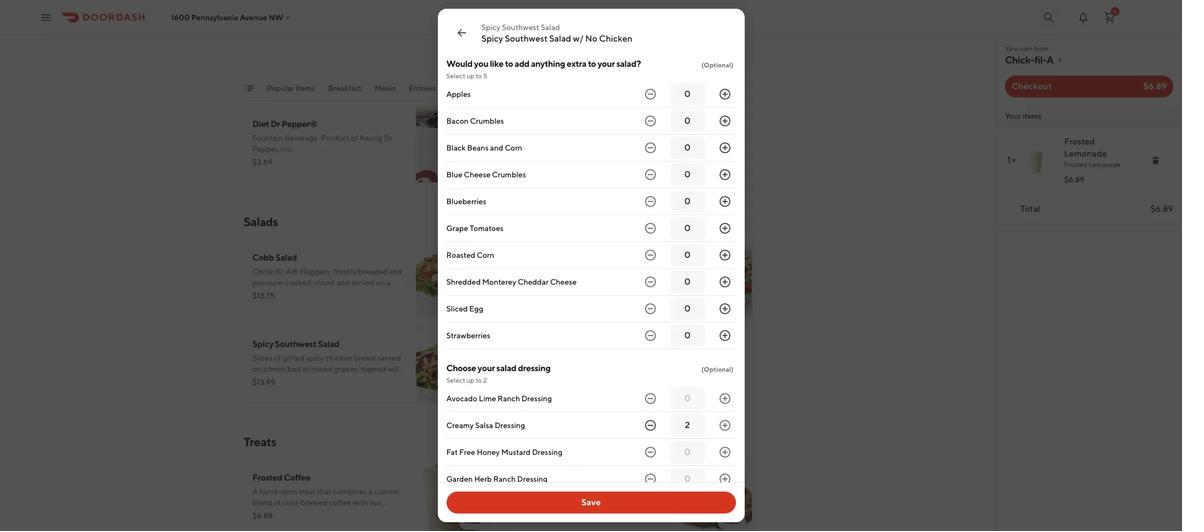 Task type: locate. For each thing, give the bounding box(es) containing it.
bacon
[[446, 117, 469, 126]]

add for spicy southwest salad
[[465, 384, 480, 392]]

frosted lemonade image
[[1021, 144, 1054, 177]]

cherry
[[562, 32, 588, 43]]

cart
[[1021, 44, 1033, 53]]

2 horizontal spatial of
[[616, 47, 623, 56]]

8 increase quantity by 1 image from the top
[[718, 419, 731, 432]]

0 vertical spatial up
[[467, 72, 474, 80]]

semi-
[[577, 488, 597, 497]]

your up 2
[[478, 363, 495, 374]]

2 your from the top
[[1005, 112, 1021, 121]]

0 vertical spatial corn
[[505, 144, 522, 152]]

3 current quantity is 0 number field from the top
[[677, 142, 699, 154]]

10 current quantity is 0 number field from the top
[[677, 330, 699, 342]]

select up sides
[[446, 72, 465, 80]]

add for chocolate chunk cookie
[[724, 517, 739, 526]]

1 vertical spatial dr
[[384, 134, 393, 143]]

2 vertical spatial frosted
[[252, 473, 282, 483]]

1 vertical spatial beverage.
[[285, 134, 320, 143]]

1 horizontal spatial your
[[598, 59, 615, 69]]

fat free honey mustard dressing
[[446, 448, 563, 457]]

treat
[[299, 488, 316, 497]]

coca-
[[511, 32, 535, 43], [640, 47, 661, 56]]

have
[[541, 488, 558, 497]]

items
[[295, 84, 315, 93]]

increase quantity by 1 image for shredded monterey cheddar cheese
[[718, 276, 732, 289]]

(optional) for choose your salad dressing
[[702, 366, 734, 374]]

both
[[559, 488, 576, 497]]

1 vertical spatial cheese
[[550, 278, 577, 287]]

coca-cola® cherry image
[[674, 19, 752, 96]]

0 vertical spatial select
[[446, 72, 465, 80]]

add
[[465, 77, 480, 86], [465, 163, 480, 172], [465, 297, 480, 306], [724, 297, 739, 306], [465, 384, 480, 392], [465, 517, 480, 526], [724, 517, 739, 526]]

and
[[490, 144, 503, 152], [636, 488, 649, 497]]

1 decrease quantity by 1 image from the top
[[644, 88, 657, 101]]

dialog
[[438, 9, 745, 532]]

1 current quantity is 0 number field from the top
[[677, 88, 699, 100]]

1600 pennsylvania avenue nw button
[[171, 13, 292, 22]]

with inside frosted coffee a hand-spun treat that combines a custom blend of cold-brewed coffee with our signature icedream® dessert.
[[353, 499, 368, 508]]

beverage.
[[544, 47, 578, 56], [285, 134, 320, 143]]

spicy for spicy southwest salad spicy southwest salad w/ no chicken
[[482, 23, 501, 32]]

spicy down $13.75
[[252, 339, 273, 350]]

1 horizontal spatial beverage.
[[544, 47, 578, 56]]

0 horizontal spatial a
[[252, 488, 258, 497]]

entrées button
[[408, 83, 435, 100]]

signature
[[252, 510, 285, 519]]

3 decrease quantity by 1 image from the top
[[644, 141, 657, 155]]

increase quantity by 1 image for apples
[[718, 88, 731, 101]]

and up wholesome on the bottom right
[[636, 488, 649, 497]]

(optional) inside choose your salad dressing group
[[702, 366, 734, 374]]

keurig
[[360, 134, 383, 143]]

frosted for frosted coffee
[[252, 473, 282, 483]]

increase quantity by 1 image for strawberries
[[718, 329, 731, 343]]

2 decrease quantity by 1 image from the top
[[644, 115, 657, 128]]

up
[[467, 72, 474, 80], [467, 377, 474, 385]]

0 horizontal spatial cheese
[[464, 170, 491, 179]]

1 vertical spatial (optional)
[[702, 366, 734, 374]]

0 vertical spatial $13.99
[[511, 292, 534, 300]]

decrease quantity by 1 image
[[644, 88, 657, 101], [644, 115, 657, 128], [644, 141, 657, 155], [644, 168, 657, 181], [644, 195, 657, 208], [644, 276, 657, 289], [644, 303, 657, 316], [644, 392, 657, 406]]

2 decrease quantity by 1 image from the top
[[644, 249, 657, 262]]

$13.99 for spicy southwest salad "image"
[[252, 378, 275, 387]]

our
[[370, 499, 381, 508]]

5 current quantity is 0 number field from the top
[[677, 196, 699, 208]]

0 vertical spatial spicy
[[482, 23, 501, 32]]

dr right diet
[[271, 119, 280, 129]]

1 horizontal spatial fountain
[[511, 47, 542, 56]]

dressing up chocolate
[[532, 448, 563, 457]]

1 vertical spatial fountain
[[252, 134, 284, 143]]

decrease quantity by 1 image
[[644, 222, 657, 235], [644, 249, 657, 262], [644, 329, 657, 343], [644, 419, 657, 432], [644, 446, 657, 459], [644, 473, 657, 486]]

2 increase quantity by 1 image from the top
[[718, 249, 731, 262]]

0 horizontal spatial $13.99
[[252, 378, 275, 387]]

1 up from the top
[[467, 72, 474, 80]]

ranch right lime
[[498, 395, 520, 403]]

11 current quantity is 0 number field from the top
[[677, 393, 699, 405]]

1 with from the left
[[353, 499, 368, 508]]

4 decrease quantity by 1 image from the top
[[644, 168, 657, 181]]

garden herb ranch dressing
[[446, 475, 548, 484]]

1 inside 1 button
[[1114, 8, 1117, 15]]

of down hand-
[[274, 499, 281, 508]]

blue cheese crumbles
[[446, 170, 526, 179]]

would you like to add anything extra to your salad? group
[[446, 58, 736, 350]]

your up the chick-
[[1005, 44, 1019, 53]]

add button for spicy southwest salad
[[459, 379, 487, 397]]

a down from at top
[[1047, 54, 1054, 66]]

2
[[483, 377, 487, 385]]

1 select from the top
[[446, 72, 465, 80]]

0 vertical spatial ranch
[[498, 395, 520, 403]]

crumbles down black beans and corn at left
[[492, 170, 526, 179]]

1 horizontal spatial with
[[596, 499, 612, 508]]

w/
[[573, 33, 584, 44]]

8oz sauces button
[[652, 83, 691, 100]]

$13.99 down cheddar
[[511, 292, 534, 300]]

(optional) inside 'would you like to add anything extra to your salad?' group
[[702, 61, 734, 69]]

×
[[1012, 155, 1016, 166]]

notification bell image
[[1077, 11, 1090, 24]]

decrease quantity by 1 image for apples
[[644, 88, 657, 101]]

spicy southwest salad
[[252, 339, 339, 350]]

2 current quantity is 0 number field from the top
[[677, 115, 699, 127]]

2 (optional) from the top
[[702, 366, 734, 374]]

0 vertical spatial of
[[616, 47, 623, 56]]

4 increase quantity by 1 image from the top
[[718, 195, 731, 208]]

increase quantity by 1 image for sliced egg
[[718, 303, 731, 316]]

black
[[446, 144, 466, 152]]

dr right the keurig
[[384, 134, 393, 143]]

spicy up like
[[482, 33, 503, 44]]

0 vertical spatial lemonade
[[1064, 149, 1107, 159]]

fountain
[[511, 47, 542, 56], [252, 134, 284, 143]]

1 horizontal spatial coca-
[[640, 47, 661, 56]]

of left the
[[616, 47, 623, 56]]

fountain up pepper,
[[252, 134, 284, 143]]

1 vertical spatial select
[[446, 377, 465, 385]]

0 vertical spatial your
[[598, 59, 615, 69]]

corn right roasted at the left top of page
[[477, 251, 494, 260]]

1 right notification bell image
[[1114, 8, 1117, 15]]

shredded
[[446, 278, 481, 287]]

dressing right "salsa"
[[495, 422, 525, 430]]

8 decrease quantity by 1 image from the top
[[644, 392, 657, 406]]

dressing down dressing
[[522, 395, 552, 403]]

select inside would you like to add anything extra to your salad? select up to 5
[[446, 72, 465, 80]]

increase quantity by 1 image for avocado lime ranch dressing
[[718, 392, 731, 406]]

increase quantity by 1 image for garden herb ranch dressing
[[718, 473, 731, 486]]

beverage. for pepper®
[[285, 134, 320, 143]]

frosted coffee image
[[416, 459, 494, 532]]

and right beans
[[490, 144, 503, 152]]

chunk
[[553, 473, 579, 483]]

Current quantity is 0 number field
[[677, 88, 699, 100], [677, 115, 699, 127], [677, 142, 699, 154], [677, 169, 699, 181], [677, 196, 699, 208], [677, 223, 699, 235], [677, 249, 699, 261], [677, 276, 699, 288], [677, 303, 699, 315], [677, 330, 699, 342], [677, 393, 699, 405], [677, 447, 699, 459], [677, 474, 699, 486]]

with
[[353, 499, 368, 508], [596, 499, 612, 508]]

13 current quantity is 0 number field from the top
[[677, 474, 699, 486]]

dark
[[619, 488, 635, 497]]

up left "5"
[[467, 72, 474, 80]]

0 horizontal spatial beverage.
[[285, 134, 320, 143]]

7 decrease quantity by 1 image from the top
[[644, 303, 657, 316]]

a
[[580, 47, 585, 56], [1047, 54, 1054, 66], [252, 488, 258, 497]]

5 increase quantity by 1 image from the top
[[718, 473, 731, 486]]

2 vertical spatial southwest
[[275, 339, 317, 350]]

your for your cart from
[[1005, 44, 1019, 53]]

coca- right the
[[640, 47, 661, 56]]

1 vertical spatial spicy
[[482, 33, 503, 44]]

decrease quantity by 1 image for grape tomatoes
[[644, 222, 657, 235]]

to
[[505, 59, 513, 69], [588, 59, 596, 69], [476, 72, 482, 80], [476, 377, 482, 385]]

7 increase quantity by 1 image from the top
[[718, 329, 731, 343]]

select
[[446, 72, 465, 80], [446, 377, 465, 385]]

ranch
[[498, 395, 520, 403], [493, 475, 516, 484]]

cheese right cheddar
[[550, 278, 577, 287]]

spicy right the "back" icon
[[482, 23, 501, 32]]

1 vertical spatial ranch
[[493, 475, 516, 484]]

diet dr pepper® fountain beverage. product of keurig dr pepper, inc. $3.69
[[252, 119, 393, 167]]

0 vertical spatial coca-
[[511, 32, 535, 43]]

with down sweet
[[596, 499, 612, 508]]

a up blend
[[252, 488, 258, 497]]

4 decrease quantity by 1 image from the top
[[644, 419, 657, 432]]

1 left ×
[[1008, 155, 1011, 166]]

4 increase quantity by 1 image from the top
[[718, 392, 731, 406]]

1 vertical spatial and
[[636, 488, 649, 497]]

select down choose
[[446, 377, 465, 385]]

5 increase quantity by 1 image from the top
[[718, 222, 731, 235]]

fat
[[446, 448, 458, 457]]

increase quantity by 1 image
[[718, 88, 731, 101], [718, 141, 731, 155], [718, 168, 731, 181], [718, 195, 731, 208], [718, 222, 731, 235], [718, 276, 732, 289], [718, 329, 731, 343], [718, 419, 731, 432], [718, 446, 731, 459]]

decrease quantity by 1 image for bacon crumbles
[[644, 115, 657, 128]]

increase quantity by 1 image
[[718, 115, 732, 128], [718, 249, 731, 262], [718, 303, 731, 316], [718, 392, 731, 406], [718, 473, 731, 486]]

avenue
[[240, 13, 267, 22]]

chick-
[[1005, 54, 1035, 66]]

cobb salad
[[252, 253, 297, 263]]

breakfast button
[[328, 83, 361, 100]]

current quantity is 0 number field for shredded monterey cheddar cheese
[[677, 276, 699, 288]]

inc.
[[281, 145, 293, 153]]

0 horizontal spatial 1
[[1008, 155, 1011, 166]]

0 vertical spatial crumbles
[[470, 117, 504, 126]]

chicken
[[599, 33, 633, 44]]

would
[[446, 59, 473, 69]]

12 current quantity is 0 number field from the top
[[677, 447, 699, 459]]

1 vertical spatial of
[[351, 134, 358, 143]]

a inside chick-fil-a link
[[1047, 54, 1054, 66]]

0 vertical spatial 1
[[1114, 8, 1117, 15]]

up left 2
[[467, 377, 474, 385]]

a inside frosted coffee a hand-spun treat that combines a custom blend of cold-brewed coffee with our signature icedream® dessert.
[[252, 488, 258, 497]]

decrease quantity by 1 image for blue cheese crumbles
[[644, 168, 657, 181]]

to left "5"
[[476, 72, 482, 80]]

6 decrease quantity by 1 image from the top
[[644, 276, 657, 289]]

1 increase quantity by 1 image from the top
[[718, 88, 731, 101]]

1 your from the top
[[1005, 44, 1019, 53]]

cheddar
[[518, 278, 549, 287]]

add button for frosted coffee
[[459, 513, 487, 531]]

decrease quantity by 1 image inside choose your salad dressing group
[[644, 392, 657, 406]]

beverage. inside coca-cola® cherry fountain beverage. a product of the coca- cola company.
[[544, 47, 578, 56]]

1 horizontal spatial a
[[580, 47, 585, 56]]

1 items, open order cart image
[[1103, 11, 1117, 24]]

0 vertical spatial (optional)
[[702, 61, 734, 69]]

2 up from the top
[[467, 377, 474, 385]]

0 vertical spatial southwest
[[502, 23, 539, 32]]

of left the keurig
[[351, 134, 358, 143]]

diet
[[252, 119, 269, 129]]

decrease quantity by 1 image for avocado lime ranch dressing
[[644, 392, 657, 406]]

fountain up add in the top left of the page
[[511, 47, 542, 56]]

2 with from the left
[[596, 499, 612, 508]]

lemonade left the remove frosted lemonade from order icon
[[1089, 161, 1121, 169]]

frosted coffee a hand-spun treat that combines a custom blend of cold-brewed coffee with our signature icedream® dessert.
[[252, 473, 400, 519]]

beverage. up 'anything'
[[544, 47, 578, 56]]

decrease quantity by 1 image for sliced egg
[[644, 303, 657, 316]]

breakfast
[[328, 84, 361, 93]]

with left our at the left bottom of page
[[353, 499, 368, 508]]

company.
[[529, 58, 564, 67]]

frosted inside frosted coffee a hand-spun treat that combines a custom blend of cold-brewed coffee with our signature icedream® dessert.
[[252, 473, 282, 483]]

to inside choose your salad dressing select up to 2
[[476, 377, 482, 385]]

0 vertical spatial beverage.
[[544, 47, 578, 56]]

1600 pennsylvania avenue nw
[[171, 13, 283, 22]]

0 vertical spatial your
[[1005, 44, 1019, 53]]

6 decrease quantity by 1 image from the top
[[644, 473, 657, 486]]

0 horizontal spatial fountain
[[252, 134, 284, 143]]

1 (optional) from the top
[[702, 61, 734, 69]]

tomatoes
[[470, 224, 504, 233]]

lemonade right the frosted lemonade image
[[1064, 149, 1107, 159]]

0 vertical spatial and
[[490, 144, 503, 152]]

2 vertical spatial spicy
[[252, 339, 273, 350]]

1 vertical spatial your
[[478, 363, 495, 374]]

0 vertical spatial fountain
[[511, 47, 542, 56]]

5 decrease quantity by 1 image from the top
[[644, 446, 657, 459]]

$13.99 down spicy southwest salad
[[252, 378, 275, 387]]

coca- up cola
[[511, 32, 535, 43]]

3 increase quantity by 1 image from the top
[[718, 303, 731, 316]]

a for frosted coffee a hand-spun treat that combines a custom blend of cold-brewed coffee with our signature icedream® dessert.
[[252, 488, 258, 497]]

southwest for spicy southwest salad
[[275, 339, 317, 350]]

1 horizontal spatial dr
[[384, 134, 393, 143]]

1 horizontal spatial 1
[[1114, 8, 1117, 15]]

beverage. inside diet dr pepper® fountain beverage. product of keurig dr pepper, inc. $3.69
[[285, 134, 320, 143]]

a down w/
[[580, 47, 585, 56]]

your down product
[[598, 59, 615, 69]]

cold-
[[283, 499, 301, 508]]

your items
[[1005, 112, 1042, 121]]

along
[[575, 499, 595, 508]]

cobb salad image
[[416, 239, 494, 317]]

6 increase quantity by 1 image from the top
[[718, 276, 732, 289]]

to down product
[[588, 59, 596, 69]]

add button
[[459, 72, 487, 90], [459, 159, 487, 177], [459, 293, 487, 310], [717, 293, 746, 310], [459, 379, 487, 397], [459, 513, 487, 531], [717, 513, 746, 531]]

2 horizontal spatial a
[[1047, 54, 1054, 66]]

5 decrease quantity by 1 image from the top
[[644, 195, 657, 208]]

of inside coca-cola® cherry fountain beverage. a product of the coca- cola company.
[[616, 47, 623, 56]]

cookie
[[580, 473, 608, 483]]

9 current quantity is 0 number field from the top
[[677, 303, 699, 315]]

creamy
[[446, 422, 474, 430]]

crumbles
[[470, 117, 504, 126], [492, 170, 526, 179]]

0 horizontal spatial corn
[[477, 251, 494, 260]]

treats
[[244, 435, 276, 449]]

ranch right herb
[[493, 475, 516, 484]]

0 vertical spatial dr
[[271, 119, 280, 129]]

remove frosted lemonade from order image
[[1152, 156, 1160, 165]]

$13.99
[[511, 292, 534, 300], [252, 378, 275, 387]]

salad?
[[616, 59, 641, 69]]

fountain inside coca-cola® cherry fountain beverage. a product of the coca- cola company.
[[511, 47, 542, 56]]

4 current quantity is 0 number field from the top
[[677, 169, 699, 181]]

shredded monterey cheddar cheese
[[446, 278, 577, 287]]

corn right beans
[[505, 144, 522, 152]]

entrées
[[408, 84, 435, 93]]

sunjoy® (1/2 unsweet tea, 1/2 lemonade)
[[252, 32, 416, 43]]

8 current quantity is 0 number field from the top
[[677, 276, 699, 288]]

increase quantity by 1 image for creamy salsa dressing
[[718, 419, 731, 432]]

that
[[317, 488, 332, 497]]

from
[[1034, 44, 1049, 53]]

1 vertical spatial your
[[1005, 112, 1021, 121]]

0 horizontal spatial and
[[490, 144, 503, 152]]

beverage. for cherry
[[544, 47, 578, 56]]

9 increase quantity by 1 image from the top
[[718, 446, 731, 459]]

your left items
[[1005, 112, 1021, 121]]

1 vertical spatial up
[[467, 377, 474, 385]]

cheese right 'blue'
[[464, 170, 491, 179]]

decrease quantity by 1 image for garden herb ranch dressing
[[644, 473, 657, 486]]

1/2 sweet tea 1/2 unsweet tea image
[[674, 0, 752, 10]]

0 vertical spatial cheese
[[464, 170, 491, 179]]

corn
[[505, 144, 522, 152], [477, 251, 494, 260]]

sweet
[[597, 488, 618, 497]]

1 decrease quantity by 1 image from the top
[[644, 222, 657, 235]]

1 vertical spatial 1
[[1008, 155, 1011, 166]]

0 horizontal spatial coca-
[[511, 32, 535, 43]]

like
[[490, 59, 504, 69]]

beverage. down pepper®
[[285, 134, 320, 143]]

1 vertical spatial frosted
[[1064, 161, 1088, 169]]

2 increase quantity by 1 image from the top
[[718, 141, 731, 155]]

0 horizontal spatial of
[[274, 499, 281, 508]]

popular
[[267, 84, 294, 93]]

2 vertical spatial of
[[274, 499, 281, 508]]

0 horizontal spatial with
[[353, 499, 368, 508]]

1 vertical spatial $13.99
[[252, 378, 275, 387]]

current quantity is 0 number field for blueberries
[[677, 196, 699, 208]]

2 select from the top
[[446, 377, 465, 385]]

southwest
[[502, 23, 539, 32], [505, 33, 548, 44], [275, 339, 317, 350]]

your
[[598, 59, 615, 69], [478, 363, 495, 374]]

0 vertical spatial frosted
[[1064, 136, 1095, 147]]

fountain inside diet dr pepper® fountain beverage. product of keurig dr pepper, inc. $3.69
[[252, 134, 284, 143]]

3 decrease quantity by 1 image from the top
[[644, 329, 657, 343]]

1 horizontal spatial cheese
[[550, 278, 577, 287]]

1 increase quantity by 1 image from the top
[[718, 115, 732, 128]]

3 increase quantity by 1 image from the top
[[718, 168, 731, 181]]

add button for diet dr pepper®
[[459, 159, 487, 177]]

crumbles up black beans and corn at left
[[470, 117, 504, 126]]

1600
[[171, 13, 190, 22]]

salads
[[244, 215, 278, 229]]

0 horizontal spatial your
[[478, 363, 495, 374]]

1 horizontal spatial $13.99
[[511, 292, 534, 300]]

7 current quantity is 0 number field from the top
[[677, 249, 699, 261]]

your for your items
[[1005, 112, 1021, 121]]

to left 2
[[476, 377, 482, 385]]

1 horizontal spatial of
[[351, 134, 358, 143]]

1 horizontal spatial and
[[636, 488, 649, 497]]

current quantity is 0 number field for garden herb ranch dressing
[[677, 474, 699, 486]]

6 current quantity is 0 number field from the top
[[677, 223, 699, 235]]

current quantity is 0 number field for blue cheese crumbles
[[677, 169, 699, 181]]



Task type: vqa. For each thing, say whether or not it's contained in the screenshot.
the bottommost Jamaican
no



Task type: describe. For each thing, give the bounding box(es) containing it.
popular items
[[267, 84, 315, 93]]

choose your salad dressing group
[[446, 363, 736, 532]]

honey
[[477, 448, 500, 457]]

frosted for frosted lemonade
[[1064, 136, 1095, 147]]

0 horizontal spatial dr
[[271, 119, 280, 129]]

Current quantity is 2 number field
[[677, 420, 699, 432]]

add button for chocolate chunk cookie
[[717, 513, 746, 531]]

of inside frosted coffee a hand-spun treat that combines a custom blend of cold-brewed coffee with our signature icedream® dessert.
[[274, 499, 281, 508]]

with inside chocolate chunk cookie cookies have both semi-sweet dark and milk chocolate chunks, along with wholesome oats.
[[596, 499, 612, 508]]

cookies
[[511, 488, 539, 497]]

chocolate
[[511, 473, 551, 483]]

fountain for coca-
[[511, 47, 542, 56]]

current quantity is 0 number field for fat free honey mustard dressing
[[677, 447, 699, 459]]

a inside coca-cola® cherry fountain beverage. a product of the coca- cola company.
[[580, 47, 585, 56]]

herb
[[474, 475, 492, 484]]

spun
[[281, 488, 297, 497]]

5
[[483, 72, 487, 80]]

combines
[[333, 488, 367, 497]]

back image
[[455, 26, 468, 39]]

sliced
[[446, 305, 468, 314]]

increase quantity by 1 image for roasted corn
[[718, 249, 731, 262]]

choose your salad dressing select up to 2
[[446, 363, 551, 385]]

lime
[[479, 395, 496, 403]]

coffee
[[284, 473, 311, 483]]

save
[[581, 498, 601, 508]]

beans
[[467, 144, 489, 152]]

add for diet dr pepper®
[[465, 163, 480, 172]]

would you like to add anything extra to your salad? select up to 5
[[446, 59, 641, 80]]

(optional) for would you like to add anything extra to your salad?
[[702, 61, 734, 69]]

8oz
[[652, 84, 664, 93]]

$13.75
[[252, 292, 275, 300]]

milk
[[651, 488, 665, 497]]

southwest for spicy southwest salad spicy southwest salad w/ no chicken
[[502, 23, 539, 32]]

diet dr pepper® image
[[416, 105, 494, 183]]

lemonade)
[[371, 32, 416, 43]]

brewed
[[301, 499, 328, 508]]

the
[[625, 47, 638, 56]]

1 for 1
[[1114, 8, 1117, 15]]

1 vertical spatial coca-
[[640, 47, 661, 56]]

$13.99 for the 'market salad' image
[[511, 292, 534, 300]]

current quantity is 0 number field for avocado lime ranch dressing
[[677, 393, 699, 405]]

spicy southwest salad image
[[416, 326, 494, 403]]

chocolate chunk cookie cookies have both semi-sweet dark and milk chocolate chunks, along with wholesome oats.
[[511, 473, 665, 519]]

current quantity is 0 number field for roasted corn
[[677, 249, 699, 261]]

monterey
[[482, 278, 516, 287]]

Item Search search field
[[594, 53, 744, 65]]

1 vertical spatial lemonade
[[1089, 161, 1121, 169]]

dressing up cookies
[[517, 475, 548, 484]]

dressing
[[518, 363, 551, 374]]

open menu image
[[39, 11, 53, 24]]

mustard
[[501, 448, 531, 457]]

ranch for lime
[[498, 395, 520, 403]]

chocolate chunk cookie image
[[674, 459, 752, 532]]

chocolate
[[511, 499, 546, 508]]

decrease quantity by 1 image for blueberries
[[644, 195, 657, 208]]

and inside chocolate chunk cookie cookies have both semi-sweet dark and milk chocolate chunks, along with wholesome oats.
[[636, 488, 649, 497]]

garden
[[446, 475, 473, 484]]

add for cobb salad
[[465, 297, 480, 306]]

increase quantity by 1 image for black beans and corn
[[718, 141, 731, 155]]

up inside choose your salad dressing select up to 2
[[467, 377, 474, 385]]

roasted corn
[[446, 251, 494, 260]]

add item to cart image
[[724, 0, 739, 3]]

free
[[459, 448, 475, 457]]

(1/2
[[288, 32, 303, 43]]

add item to cart image
[[465, 0, 480, 3]]

current quantity is 0 number field for sliced egg
[[677, 303, 699, 315]]

a for chick-fil-a
[[1047, 54, 1054, 66]]

add for frosted coffee
[[465, 517, 480, 526]]

add button for cobb salad
[[459, 293, 487, 310]]

spicy for spicy southwest salad
[[252, 339, 273, 350]]

sauces
[[666, 84, 691, 93]]

decrease quantity by 1 image for shredded monterey cheddar cheese
[[644, 276, 657, 289]]

and inside 'would you like to add anything extra to your salad?' group
[[490, 144, 503, 152]]

select inside choose your salad dressing select up to 2
[[446, 377, 465, 385]]

spicy southwest salad spicy southwest salad w/ no chicken
[[482, 23, 633, 44]]

coffee
[[329, 499, 351, 508]]

icedream®
[[287, 510, 326, 519]]

your inside choose your salad dressing select up to 2
[[478, 363, 495, 374]]

tea,
[[340, 32, 356, 43]]

1 for 1 ×
[[1008, 155, 1011, 166]]

current quantity is 0 number field for grape tomatoes
[[677, 223, 699, 235]]

increase quantity by 1 image for blue cheese crumbles
[[718, 168, 731, 181]]

decrease quantity by 1 image for fat free honey mustard dressing
[[644, 446, 657, 459]]

items
[[1023, 112, 1042, 121]]

decrease quantity by 1 image for creamy salsa dressing
[[644, 419, 657, 432]]

1 vertical spatial crumbles
[[492, 170, 526, 179]]

increase quantity by 1 image for grape tomatoes
[[718, 222, 731, 235]]

sunjoy® (1/2 unsweet tea, 1/2 lemonade) image
[[416, 19, 494, 96]]

salad
[[497, 363, 517, 374]]

your inside would you like to add anything extra to your salad? select up to 5
[[598, 59, 615, 69]]

sides button
[[449, 83, 467, 100]]

meals
[[374, 84, 395, 93]]

blend
[[252, 499, 273, 508]]

increase quantity by 1 image for fat free honey mustard dressing
[[718, 446, 731, 459]]

sides
[[449, 84, 467, 93]]

current quantity is 0 number field for bacon crumbles
[[677, 115, 699, 127]]

extra
[[567, 59, 587, 69]]

1 vertical spatial corn
[[477, 251, 494, 260]]

dialog containing spicy southwest salad w/ no chicken
[[438, 9, 745, 532]]

current quantity is 0 number field for black beans and corn
[[677, 142, 699, 154]]

pepper®
[[282, 119, 317, 129]]

chick-fil-a link
[[1005, 54, 1174, 67]]

cola
[[511, 58, 527, 67]]

product
[[587, 47, 615, 56]]

fountain for diet
[[252, 134, 284, 143]]

you
[[474, 59, 488, 69]]

avocado lime ranch dressing
[[446, 395, 552, 403]]

no
[[585, 33, 598, 44]]

$2.59
[[511, 512, 531, 521]]

decrease quantity by 1 image for black beans and corn
[[644, 141, 657, 155]]

hand-
[[260, 488, 281, 497]]

product
[[321, 134, 349, 143]]

current quantity is 0 number field for strawberries
[[677, 330, 699, 342]]

grape
[[446, 224, 468, 233]]

dessert.
[[328, 510, 355, 519]]

honest kids® apple juice image
[[416, 0, 494, 10]]

total
[[1021, 204, 1040, 214]]

up inside would you like to add anything extra to your salad? select up to 5
[[467, 72, 474, 80]]

cola®
[[535, 32, 560, 43]]

1 vertical spatial southwest
[[505, 33, 548, 44]]

of inside diet dr pepper® fountain beverage. product of keurig dr pepper, inc. $3.69
[[351, 134, 358, 143]]

frosted lemonade frosted lemonade
[[1064, 136, 1121, 169]]

wholesome
[[613, 499, 653, 508]]

your cart from
[[1005, 44, 1049, 53]]

market salad image
[[674, 239, 752, 317]]

to right like
[[505, 59, 513, 69]]

increase quantity by 1 image for blueberries
[[718, 195, 731, 208]]

a
[[369, 488, 373, 497]]

decrease quantity by 1 image for roasted corn
[[644, 249, 657, 262]]

save button
[[446, 492, 736, 514]]

anything
[[531, 59, 565, 69]]

add
[[515, 59, 530, 69]]

creamy salsa dressing
[[446, 422, 525, 430]]

decrease quantity by 1 image for strawberries
[[644, 329, 657, 343]]

nw
[[269, 13, 283, 22]]

choose
[[446, 363, 476, 374]]

increase quantity by 1 image for bacon crumbles
[[718, 115, 732, 128]]

ranch for herb
[[493, 475, 516, 484]]

chunks,
[[547, 499, 574, 508]]

current quantity is 0 number field for apples
[[677, 88, 699, 100]]

1 horizontal spatial corn
[[505, 144, 522, 152]]

chick-fil-a
[[1005, 54, 1054, 66]]

strawberries
[[446, 332, 490, 340]]

popular items button
[[267, 83, 315, 100]]



